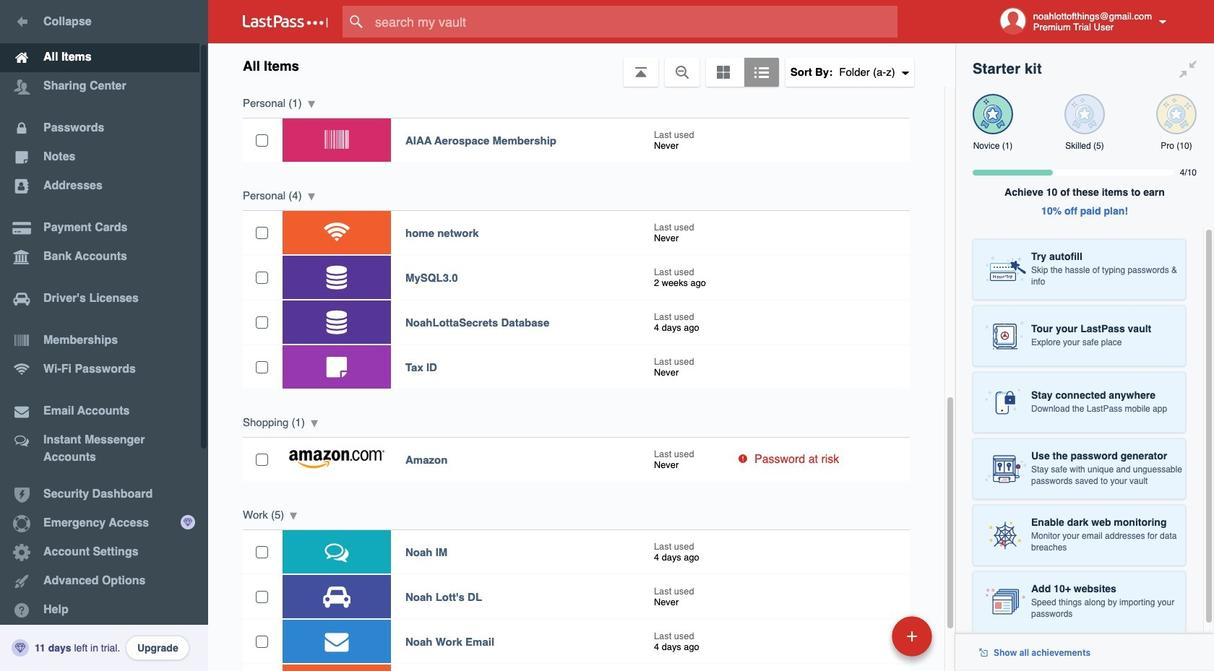 Task type: describe. For each thing, give the bounding box(es) containing it.
search my vault text field
[[343, 6, 920, 38]]

lastpass image
[[243, 15, 328, 28]]

main navigation navigation
[[0, 0, 208, 671]]



Task type: locate. For each thing, give the bounding box(es) containing it.
vault options navigation
[[208, 43, 955, 87]]

Search search field
[[343, 6, 920, 38]]

new item element
[[792, 616, 937, 657]]

new item navigation
[[792, 612, 941, 671]]



Task type: vqa. For each thing, say whether or not it's contained in the screenshot.
New item image
no



